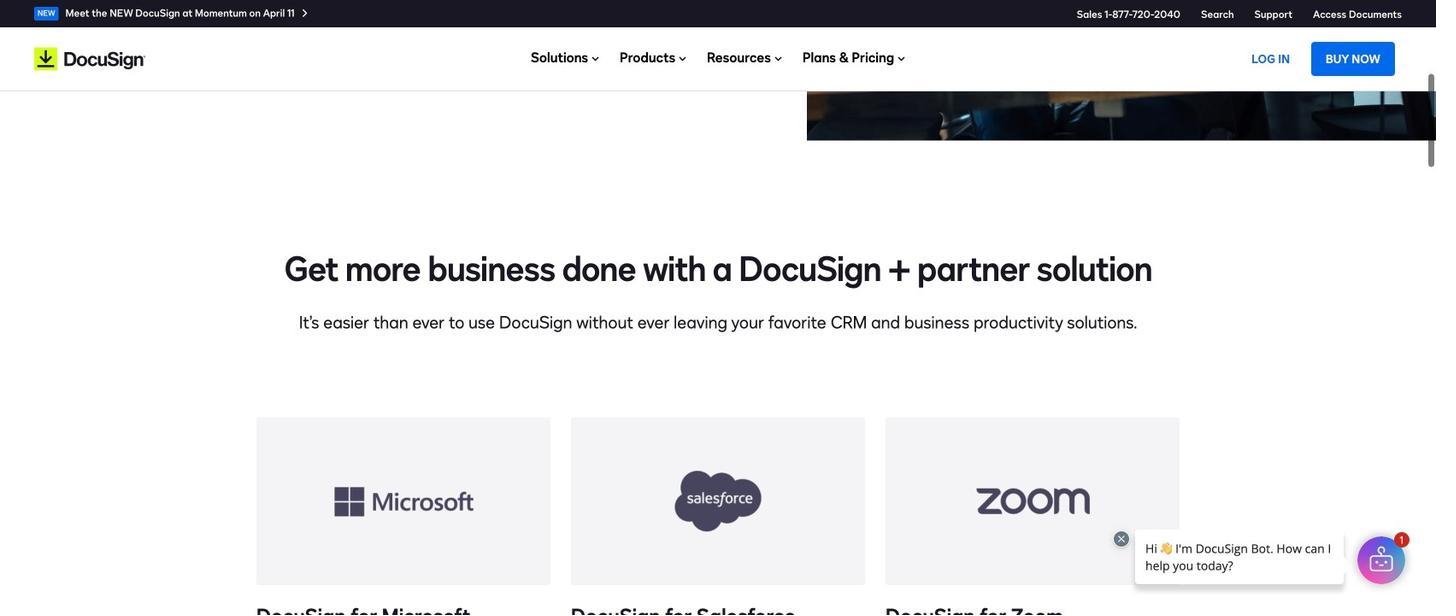 Task type: describe. For each thing, give the bounding box(es) containing it.
salesforce logo image
[[571, 417, 865, 586]]

zoom logo image
[[886, 417, 1180, 586]]



Task type: locate. For each thing, give the bounding box(es) containing it.
resource navigation element
[[0, 0, 1436, 27]]

men working on a laptop in the office image
[[807, 0, 1436, 140]]

microsoft logo image
[[256, 417, 551, 586]]



Task type: vqa. For each thing, say whether or not it's contained in the screenshot.
Men working on a laptop in the office image
yes



